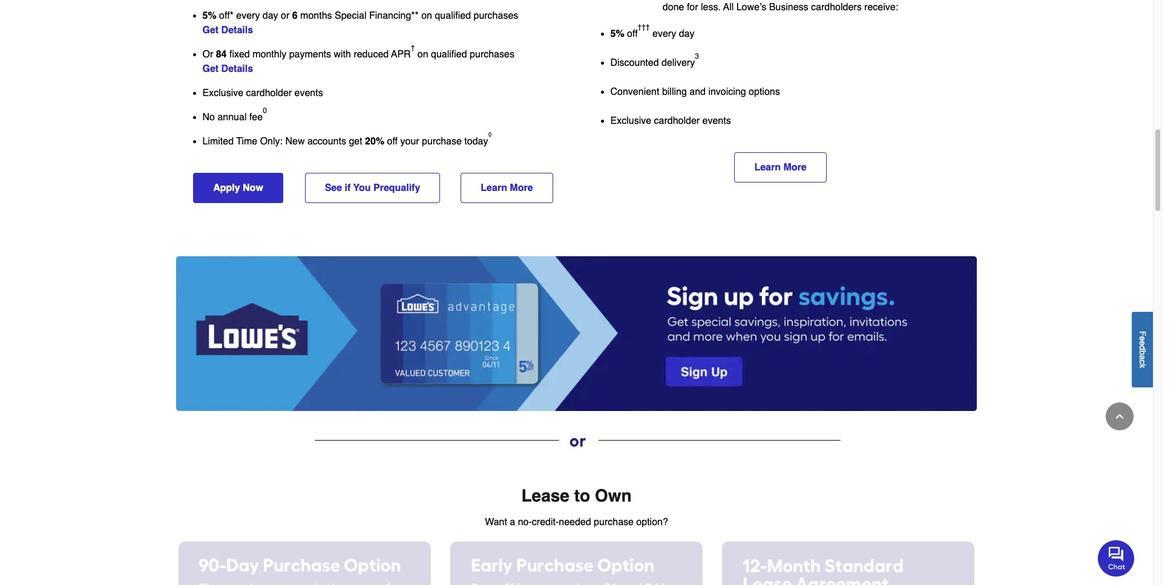 Task type: locate. For each thing, give the bounding box(es) containing it.
a
[[1138, 355, 1148, 360], [510, 517, 515, 528]]

cardholder down billing
[[654, 116, 700, 126]]

off
[[627, 28, 638, 39], [387, 136, 398, 147]]

e up d
[[1138, 336, 1148, 341]]

1 horizontal spatial exclusive cardholder events
[[610, 116, 731, 126]]

details down off*
[[221, 25, 253, 36]]

every inside 5% off* every day or 6 months special financing** on qualified purchases get details
[[236, 10, 260, 21]]

on for †
[[417, 49, 428, 60]]

a left no-
[[510, 517, 515, 528]]

purchase
[[422, 136, 462, 147], [594, 517, 634, 528]]

1 get from the top
[[202, 25, 219, 36]]

learn more link for exclusive cardholder events
[[734, 152, 827, 183]]

accounts
[[307, 136, 346, 147]]

a inside 'button'
[[1138, 355, 1148, 360]]

on
[[421, 10, 432, 21], [417, 49, 428, 60]]

1 horizontal spatial off
[[627, 28, 638, 39]]

0 horizontal spatial exclusive
[[202, 88, 243, 99]]

apply
[[213, 183, 240, 194]]

more for 6
[[510, 183, 533, 194]]

1 vertical spatial get
[[202, 64, 219, 75]]

1 horizontal spatial learn
[[754, 162, 781, 173]]

0 horizontal spatial day
[[263, 10, 278, 21]]

1 vertical spatial 5%
[[610, 28, 624, 39]]

1 vertical spatial details
[[221, 64, 253, 75]]

events
[[294, 88, 323, 99], [702, 116, 731, 126]]

0 horizontal spatial exclusive cardholder events
[[202, 88, 323, 99]]

lease
[[521, 486, 569, 506]]

0 horizontal spatial purchase
[[422, 136, 462, 147]]

details inside 5% off* every day or 6 months special financing** on qualified purchases get details
[[221, 25, 253, 36]]

get details link down 84
[[202, 64, 253, 75]]

5% off ††† every day
[[610, 23, 694, 39]]

your
[[400, 136, 419, 147]]

2 details from the top
[[221, 64, 253, 75]]

0 horizontal spatial a
[[510, 517, 515, 528]]

off up 'discounted'
[[627, 28, 638, 39]]

get up the or
[[202, 25, 219, 36]]

get
[[349, 136, 362, 147]]

convenient billing and invoicing options
[[610, 86, 780, 97]]

90-day purchase option. the total cost equals the cost of merchandise plus initial payment plus tax. image
[[178, 542, 431, 586]]

5% inside 5% off* every day or 6 months special financing** on qualified purchases get details
[[202, 10, 216, 21]]

1 vertical spatial every
[[652, 28, 676, 39]]

0 vertical spatial every
[[236, 10, 260, 21]]

0 vertical spatial a
[[1138, 355, 1148, 360]]

and
[[690, 86, 706, 97]]

qualified inside 5% off* every day or 6 months special financing** on qualified purchases get details
[[435, 10, 471, 21]]

1 horizontal spatial learn more
[[754, 162, 807, 173]]

learn for 6
[[481, 183, 507, 194]]

1 horizontal spatial day
[[679, 28, 694, 39]]

0 vertical spatial on
[[421, 10, 432, 21]]

exclusive cardholder events
[[202, 88, 323, 99], [610, 116, 731, 126]]

day up 'delivery'
[[679, 28, 694, 39]]

1 vertical spatial a
[[510, 517, 515, 528]]

options
[[749, 86, 780, 97]]

details inside or 84 fixed monthly payments with reduced apr † on qualified purchases get details
[[221, 64, 253, 75]]

1 vertical spatial cardholder
[[654, 116, 700, 126]]

events down invoicing
[[702, 116, 731, 126]]

chevron up image
[[1114, 411, 1126, 423]]

exclusive cardholder events up the 0
[[202, 88, 323, 99]]

if
[[345, 183, 351, 194]]

apply now
[[213, 183, 263, 194]]

1 horizontal spatial 5%
[[610, 28, 624, 39]]

1 horizontal spatial learn more link
[[734, 152, 827, 183]]

off left your
[[387, 136, 398, 147]]

details for every
[[221, 25, 253, 36]]

0 horizontal spatial learn
[[481, 183, 507, 194]]

payments
[[289, 49, 331, 60]]

1 horizontal spatial more
[[783, 162, 807, 173]]

off inside limited time only: new accounts get 20% off your purchase today ◊
[[387, 136, 398, 147]]

f e e d b a c k button
[[1132, 312, 1153, 388]]

1 vertical spatial learn
[[481, 183, 507, 194]]

apr
[[391, 49, 411, 60]]

purchases inside 5% off* every day or 6 months special financing** on qualified purchases get details
[[474, 10, 518, 21]]

cardholder
[[246, 88, 292, 99], [654, 116, 700, 126]]

†
[[411, 44, 415, 52]]

1 vertical spatial on
[[417, 49, 428, 60]]

0 vertical spatial learn more
[[754, 162, 807, 173]]

purchases inside or 84 fixed monthly payments with reduced apr † on qualified purchases get details
[[470, 49, 514, 60]]

cardholder up the 0
[[246, 88, 292, 99]]

learn more for exclusive cardholder events
[[754, 162, 807, 173]]

needed
[[559, 517, 591, 528]]

1 details from the top
[[221, 25, 253, 36]]

or
[[202, 49, 213, 60]]

1 vertical spatial off
[[387, 136, 398, 147]]

early purchase option. pay off between days 91 and 364 for discount on remaining cost of the lease. image
[[450, 542, 703, 586]]

exclusive cardholder events down billing
[[610, 116, 731, 126]]

0 vertical spatial details
[[221, 25, 253, 36]]

0 vertical spatial get details link
[[202, 25, 253, 36]]

0 horizontal spatial every
[[236, 10, 260, 21]]

get
[[202, 25, 219, 36], [202, 64, 219, 75]]

get down the or
[[202, 64, 219, 75]]

3
[[695, 52, 699, 60]]

get details link down off*
[[202, 25, 253, 36]]

qualified
[[435, 10, 471, 21], [431, 49, 467, 60]]

0 vertical spatial 5%
[[202, 10, 216, 21]]

get inside or 84 fixed monthly payments with reduced apr † on qualified purchases get details
[[202, 64, 219, 75]]

d
[[1138, 346, 1148, 351]]

e up b
[[1138, 341, 1148, 346]]

0 horizontal spatial learn more
[[481, 183, 533, 194]]

purchases
[[474, 10, 518, 21], [470, 49, 514, 60]]

1 get details link from the top
[[202, 25, 253, 36]]

every right off*
[[236, 10, 260, 21]]

see
[[325, 183, 342, 194]]

0 vertical spatial day
[[263, 10, 278, 21]]

0 vertical spatial purchases
[[474, 10, 518, 21]]

discounted
[[610, 57, 659, 68]]

get details link
[[202, 25, 253, 36], [202, 64, 253, 75]]

day
[[263, 10, 278, 21], [679, 28, 694, 39]]

0 vertical spatial exclusive cardholder events
[[202, 88, 323, 99]]

1 vertical spatial exclusive
[[610, 116, 651, 126]]

0 horizontal spatial off
[[387, 136, 398, 147]]

5% left off*
[[202, 10, 216, 21]]

chat invite button image
[[1098, 540, 1135, 577]]

get inside 5% off* every day or 6 months special financing** on qualified purchases get details
[[202, 25, 219, 36]]

a up the k
[[1138, 355, 1148, 360]]

every right †††
[[652, 28, 676, 39]]

f e e d b a c k
[[1138, 331, 1148, 368]]

†††
[[638, 23, 650, 31]]

0 vertical spatial get
[[202, 25, 219, 36]]

new
[[285, 136, 305, 147]]

qualified inside or 84 fixed monthly payments with reduced apr † on qualified purchases get details
[[431, 49, 467, 60]]

learn more link
[[734, 152, 827, 183], [461, 173, 553, 204]]

1 vertical spatial get details link
[[202, 64, 253, 75]]

now
[[243, 183, 263, 194]]

1 horizontal spatial every
[[652, 28, 676, 39]]

day inside 5% off* every day or 6 months special financing** on qualified purchases get details
[[263, 10, 278, 21]]

to
[[574, 486, 590, 506]]

1 vertical spatial learn more
[[481, 183, 533, 194]]

learn more link for 6
[[461, 173, 553, 204]]

f
[[1138, 331, 1148, 336]]

on right the financing**
[[421, 10, 432, 21]]

credit-
[[532, 517, 559, 528]]

get for or 84 fixed monthly payments with reduced apr † on qualified purchases get details
[[202, 64, 219, 75]]

you
[[353, 183, 371, 194]]

0
[[263, 107, 267, 115]]

details
[[221, 25, 253, 36], [221, 64, 253, 75]]

learn more
[[754, 162, 807, 173], [481, 183, 533, 194]]

with
[[334, 49, 351, 60]]

on inside or 84 fixed monthly payments with reduced apr † on qualified purchases get details
[[417, 49, 428, 60]]

1 vertical spatial more
[[510, 183, 533, 194]]

0 horizontal spatial learn more link
[[461, 173, 553, 204]]

see if you prequalify
[[325, 183, 420, 194]]

e
[[1138, 336, 1148, 341], [1138, 341, 1148, 346]]

1 vertical spatial purchase
[[594, 517, 634, 528]]

on inside 5% off* every day or 6 months special financing** on qualified purchases get details
[[421, 10, 432, 21]]

every
[[236, 10, 260, 21], [652, 28, 676, 39]]

day left or
[[263, 10, 278, 21]]

1 horizontal spatial a
[[1138, 355, 1148, 360]]

0 vertical spatial more
[[783, 162, 807, 173]]

1 horizontal spatial events
[[702, 116, 731, 126]]

0 vertical spatial qualified
[[435, 10, 471, 21]]

get for 5% off* every day or 6 months special financing** on qualified purchases get details
[[202, 25, 219, 36]]

5% inside 5% off ††† every day
[[610, 28, 624, 39]]

fee
[[249, 112, 263, 123]]

see if you prequalify link
[[305, 173, 440, 204]]

more
[[783, 162, 807, 173], [510, 183, 533, 194]]

1 horizontal spatial cardholder
[[654, 116, 700, 126]]

invoicing
[[708, 86, 746, 97]]

financing**
[[369, 10, 419, 21]]

events down payments
[[294, 88, 323, 99]]

exclusive up 'no annual fee 0'
[[202, 88, 243, 99]]

0 horizontal spatial more
[[510, 183, 533, 194]]

learn more for 6
[[481, 183, 533, 194]]

0 vertical spatial events
[[294, 88, 323, 99]]

1 vertical spatial events
[[702, 116, 731, 126]]

2 e from the top
[[1138, 341, 1148, 346]]

details down fixed
[[221, 64, 253, 75]]

0 vertical spatial purchase
[[422, 136, 462, 147]]

purchases for or 84 fixed monthly payments with reduced apr † on qualified purchases get details
[[470, 49, 514, 60]]

1 vertical spatial qualified
[[431, 49, 467, 60]]

1 vertical spatial day
[[679, 28, 694, 39]]

apply now link
[[193, 173, 283, 204]]

5%
[[202, 10, 216, 21], [610, 28, 624, 39]]

0 vertical spatial learn
[[754, 162, 781, 173]]

billing
[[662, 86, 687, 97]]

0 vertical spatial off
[[627, 28, 638, 39]]

1 vertical spatial purchases
[[470, 49, 514, 60]]

learn for exclusive cardholder events
[[754, 162, 781, 173]]

purchase down own
[[594, 517, 634, 528]]

purchase right your
[[422, 136, 462, 147]]

or. image
[[176, 431, 977, 450]]

learn
[[754, 162, 781, 173], [481, 183, 507, 194]]

qualified right the financing**
[[435, 10, 471, 21]]

no annual fee 0
[[202, 107, 267, 123]]

exclusive
[[202, 88, 243, 99], [610, 116, 651, 126]]

qualified right †
[[431, 49, 467, 60]]

5% left †††
[[610, 28, 624, 39]]

b
[[1138, 351, 1148, 355]]

0 horizontal spatial 5%
[[202, 10, 216, 21]]

0 vertical spatial cardholder
[[246, 88, 292, 99]]

2 get from the top
[[202, 64, 219, 75]]

exclusive down convenient
[[610, 116, 651, 126]]

1 horizontal spatial exclusive
[[610, 116, 651, 126]]

on right †
[[417, 49, 428, 60]]



Task type: describe. For each thing, give the bounding box(es) containing it.
monthly
[[253, 49, 286, 60]]

purchases for 5% off* every day or 6 months special financing** on qualified purchases get details
[[474, 10, 518, 21]]

convenient
[[610, 86, 659, 97]]

0 vertical spatial exclusive
[[202, 88, 243, 99]]

no
[[202, 112, 215, 123]]

qualified for †
[[431, 49, 467, 60]]

fixed
[[229, 49, 250, 60]]

6
[[292, 10, 298, 21]]

months
[[300, 10, 332, 21]]

1 horizontal spatial purchase
[[594, 517, 634, 528]]

special
[[335, 10, 366, 21]]

◊
[[488, 131, 492, 139]]

discounted delivery 3
[[610, 52, 699, 68]]

more for exclusive cardholder events
[[783, 162, 807, 173]]

c
[[1138, 360, 1148, 364]]

reduced
[[354, 49, 389, 60]]

1 e from the top
[[1138, 336, 1148, 341]]

scroll to top element
[[1106, 403, 1134, 431]]

own
[[595, 486, 632, 506]]

want a no-credit-needed purchase option?
[[485, 517, 668, 528]]

no-
[[518, 517, 532, 528]]

on for financing**
[[421, 10, 432, 21]]

0 horizontal spatial events
[[294, 88, 323, 99]]

limited
[[202, 136, 234, 147]]

off inside 5% off ††† every day
[[627, 28, 638, 39]]

qualified for financing**
[[435, 10, 471, 21]]

2 get details link from the top
[[202, 64, 253, 75]]

12-month standard lease agreement. this option has the lowest recurring payment. image
[[722, 542, 975, 586]]

limited time only: new accounts get 20% off your purchase today ◊
[[202, 131, 494, 147]]

or
[[281, 10, 289, 21]]

purchase inside limited time only: new accounts get 20% off your purchase today ◊
[[422, 136, 462, 147]]

want
[[485, 517, 507, 528]]

day inside 5% off ††† every day
[[679, 28, 694, 39]]

details for fixed
[[221, 64, 253, 75]]

sign up for savings. get special savings, inspiration and invitations when you sign up for emails. image
[[176, 257, 977, 412]]

option?
[[636, 517, 668, 528]]

only:
[[260, 136, 283, 147]]

20%
[[365, 136, 384, 147]]

annual
[[218, 112, 247, 123]]

k
[[1138, 364, 1148, 368]]

every inside 5% off ††† every day
[[652, 28, 676, 39]]

lease to own
[[521, 486, 632, 506]]

84
[[216, 49, 227, 60]]

prequalify
[[373, 183, 420, 194]]

5% for 5% off* every day or 6 months special financing** on qualified purchases get details
[[202, 10, 216, 21]]

5% off* every day or 6 months special financing** on qualified purchases get details
[[202, 10, 518, 36]]

time
[[236, 136, 257, 147]]

off*
[[219, 10, 234, 21]]

0 horizontal spatial cardholder
[[246, 88, 292, 99]]

today
[[464, 136, 488, 147]]

or 84 fixed monthly payments with reduced apr † on qualified purchases get details
[[202, 44, 514, 75]]

1 vertical spatial exclusive cardholder events
[[610, 116, 731, 126]]

5% for 5% off ††† every day
[[610, 28, 624, 39]]

delivery
[[662, 57, 695, 68]]



Task type: vqa. For each thing, say whether or not it's contained in the screenshot.
'varieties'
no



